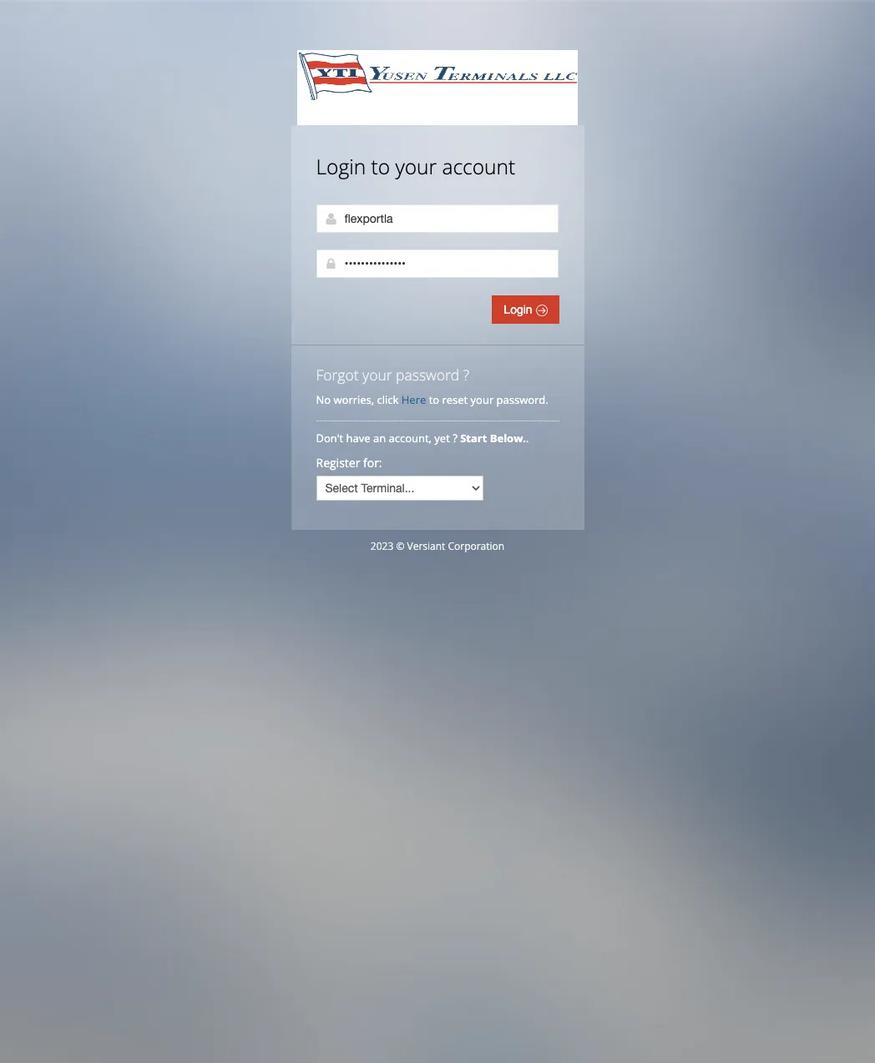 Task type: describe. For each thing, give the bounding box(es) containing it.
register
[[316, 455, 360, 471]]

here
[[401, 392, 426, 408]]

worries,
[[334, 392, 374, 408]]

Username text field
[[316, 205, 558, 233]]

corporation
[[448, 539, 505, 554]]

below.
[[490, 431, 526, 446]]

click
[[377, 392, 399, 408]]

2023 © versiant corporation
[[371, 539, 505, 554]]

no
[[316, 392, 331, 408]]

2023
[[371, 539, 394, 554]]

register for:
[[316, 455, 382, 471]]

here link
[[401, 392, 426, 408]]

don't have an account, yet ? start below. .
[[316, 431, 532, 446]]

login for login
[[504, 303, 536, 317]]

password
[[396, 365, 460, 385]]

yet
[[435, 431, 450, 446]]

©
[[396, 539, 405, 554]]

account,
[[389, 431, 432, 446]]

login to your account
[[316, 153, 515, 180]]



Task type: vqa. For each thing, say whether or not it's contained in the screenshot.
bottom Please
no



Task type: locate. For each thing, give the bounding box(es) containing it.
1 horizontal spatial your
[[395, 153, 437, 180]]

0 horizontal spatial to
[[371, 153, 390, 180]]

forgot your password ? no worries, click here to reset your password.
[[316, 365, 548, 408]]

2 horizontal spatial your
[[471, 392, 494, 408]]

? inside forgot your password ? no worries, click here to reset your password.
[[463, 365, 469, 385]]

your up click
[[363, 365, 392, 385]]

1 vertical spatial your
[[363, 365, 392, 385]]

? right yet at the top of page
[[453, 431, 457, 446]]

user image
[[324, 212, 338, 225]]

an
[[373, 431, 386, 446]]

0 horizontal spatial your
[[363, 365, 392, 385]]

login for login to your account
[[316, 153, 366, 180]]

reset
[[442, 392, 468, 408]]

account
[[442, 153, 515, 180]]

have
[[346, 431, 370, 446]]

1 vertical spatial ?
[[453, 431, 457, 446]]

1 horizontal spatial ?
[[463, 365, 469, 385]]

don't
[[316, 431, 343, 446]]

?
[[463, 365, 469, 385], [453, 431, 457, 446]]

0 vertical spatial ?
[[463, 365, 469, 385]]

1 vertical spatial to
[[429, 392, 439, 408]]

your up username text field
[[395, 153, 437, 180]]

versiant
[[407, 539, 445, 554]]

0 vertical spatial to
[[371, 153, 390, 180]]

password.
[[497, 392, 548, 408]]

to
[[371, 153, 390, 180], [429, 392, 439, 408]]

0 horizontal spatial ?
[[453, 431, 457, 446]]

your right reset
[[471, 392, 494, 408]]

to right here link
[[429, 392, 439, 408]]

1 horizontal spatial login
[[504, 303, 536, 317]]

1 vertical spatial login
[[504, 303, 536, 317]]

? up reset
[[463, 365, 469, 385]]

0 vertical spatial login
[[316, 153, 366, 180]]

your
[[395, 153, 437, 180], [363, 365, 392, 385], [471, 392, 494, 408]]

to up username text field
[[371, 153, 390, 180]]

login inside button
[[504, 303, 536, 317]]

for:
[[363, 455, 382, 471]]

login
[[316, 153, 366, 180], [504, 303, 536, 317]]

.
[[526, 431, 529, 446]]

start
[[460, 431, 487, 446]]

Password password field
[[316, 250, 558, 278]]

2 vertical spatial your
[[471, 392, 494, 408]]

swapright image
[[536, 305, 547, 317]]

forgot
[[316, 365, 359, 385]]

lock image
[[324, 257, 338, 271]]

0 vertical spatial your
[[395, 153, 437, 180]]

0 horizontal spatial login
[[316, 153, 366, 180]]

to inside forgot your password ? no worries, click here to reset your password.
[[429, 392, 439, 408]]

1 horizontal spatial to
[[429, 392, 439, 408]]

login button
[[492, 296, 559, 324]]



